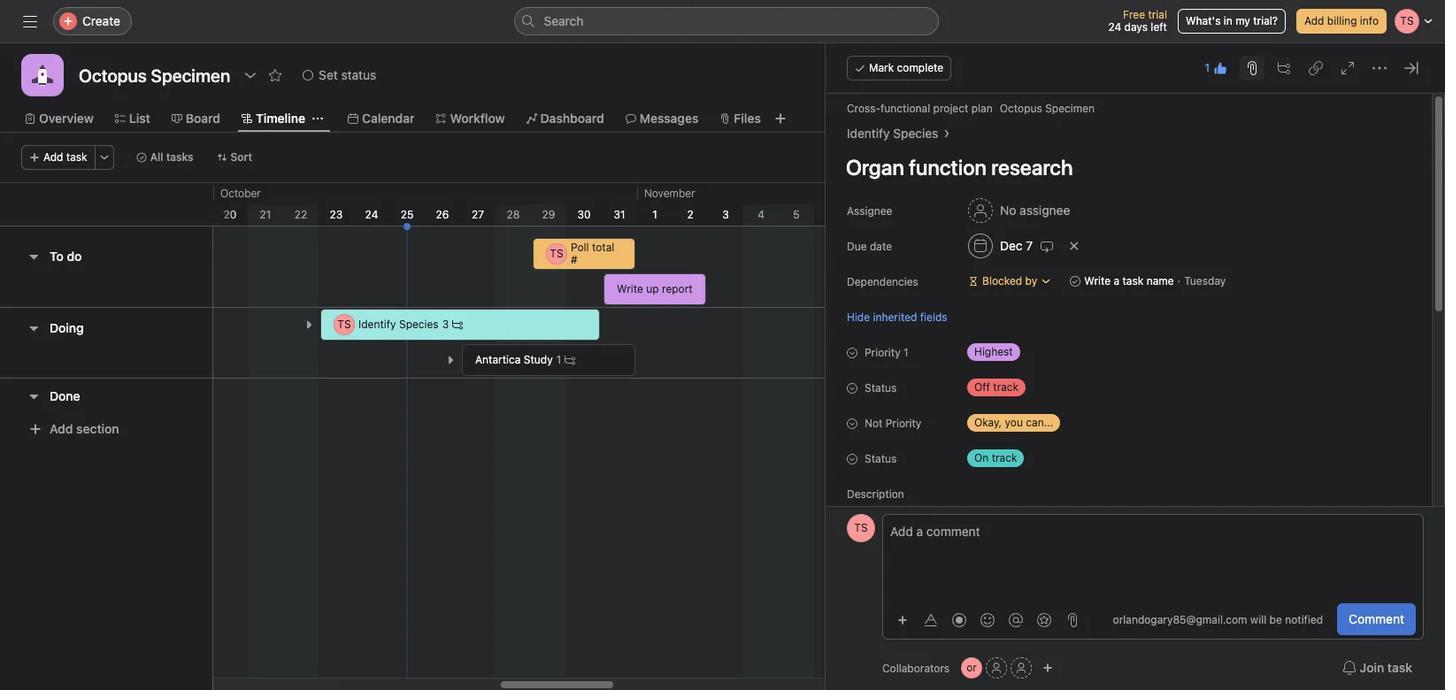 Task type: vqa. For each thing, say whether or not it's contained in the screenshot.
No assignee DROPDOWN BUTTON
yes



Task type: describe. For each thing, give the bounding box(es) containing it.
done
[[50, 388, 80, 403]]

my
[[1236, 14, 1251, 27]]

off
[[975, 381, 990, 394]]

doing button
[[50, 312, 84, 344]]

files link
[[720, 109, 761, 128]]

task for add task
[[66, 150, 87, 164]]

mark complete button
[[847, 56, 952, 81]]

attachments: add a file to this task, organ function research image
[[1245, 61, 1260, 75]]

sort
[[231, 150, 252, 164]]

to do
[[50, 249, 82, 264]]

okay, you can...
[[975, 416, 1054, 429]]

functional
[[881, 102, 931, 115]]

poll total #
[[571, 241, 615, 266]]

octopus
[[1000, 102, 1043, 115]]

mark complete
[[869, 61, 944, 74]]

1 vertical spatial ts
[[338, 318, 351, 331]]

can...
[[1026, 416, 1054, 429]]

1 down 'hide inherited fields' button
[[904, 346, 909, 359]]

not priority
[[865, 417, 922, 430]]

what's in my trial?
[[1186, 14, 1278, 27]]

record a video image
[[952, 613, 967, 627]]

fields
[[920, 310, 948, 324]]

specimen
[[1046, 102, 1095, 115]]

date
[[870, 240, 892, 253]]

add for add section
[[50, 421, 73, 436]]

add or remove collaborators image
[[1043, 663, 1053, 674]]

inherited
[[873, 310, 917, 324]]

0 vertical spatial ts
[[550, 247, 564, 260]]

join task button
[[1331, 652, 1424, 684]]

29
[[542, 208, 555, 221]]

add for add billing info
[[1305, 14, 1325, 27]]

list link
[[115, 109, 150, 128]]

due date
[[847, 240, 892, 253]]

okay,
[[975, 416, 1002, 429]]

31
[[614, 208, 625, 221]]

22
[[295, 208, 307, 221]]

orlandogary85@gmail.com
[[1113, 613, 1248, 627]]

free
[[1123, 8, 1145, 21]]

add section button
[[21, 413, 126, 445]]

status
[[341, 67, 376, 82]]

off track
[[975, 381, 1019, 394]]

1 vertical spatial 3
[[442, 318, 449, 331]]

highest
[[975, 345, 1013, 358]]

tab actions image
[[312, 113, 323, 124]]

dashboard link
[[526, 109, 604, 128]]

collapse task list for the section done image
[[27, 389, 41, 403]]

organ function research dialog
[[826, 43, 1446, 690]]

a
[[1114, 274, 1120, 288]]

november 1
[[644, 187, 695, 221]]

assignee
[[1020, 203, 1071, 218]]

task for join task
[[1388, 660, 1413, 675]]

main content inside "organ function research" dialog
[[835, 94, 1411, 690]]

done button
[[50, 380, 80, 412]]

list
[[129, 111, 150, 126]]

poll
[[571, 241, 589, 254]]

1 vertical spatial species
[[399, 318, 439, 331]]

description
[[847, 488, 905, 501]]

comment
[[1349, 612, 1405, 627]]

board
[[186, 111, 220, 126]]

show subtasks for task identify species image
[[304, 320, 314, 330]]

add section
[[50, 421, 119, 436]]

dependencies
[[847, 275, 919, 289]]

species inside "organ function research" dialog
[[893, 126, 939, 141]]

emoji image
[[981, 613, 995, 627]]

insert an object image
[[898, 615, 908, 625]]

orlandogary85@gmail.com will be notified
[[1113, 613, 1323, 627]]

1 vertical spatial identify species
[[358, 318, 439, 331]]

hide inherited fields
[[847, 310, 948, 324]]

write for write up report
[[617, 282, 643, 296]]

october
[[220, 187, 261, 200]]

join task
[[1360, 660, 1413, 675]]

25
[[401, 208, 414, 221]]

20
[[224, 208, 237, 221]]

create button
[[53, 7, 132, 35]]

clear due date image
[[1069, 241, 1080, 251]]

calendar link
[[348, 109, 415, 128]]

will
[[1251, 613, 1267, 627]]

show options image
[[244, 68, 258, 82]]

highest button
[[960, 340, 1067, 365]]

28
[[507, 208, 520, 221]]

30
[[578, 208, 591, 221]]

board link
[[172, 109, 220, 128]]

set
[[319, 67, 338, 82]]

on track
[[975, 451, 1017, 465]]

collapse task list for the section to do image
[[27, 250, 41, 264]]

Task Name text field
[[835, 147, 1411, 188]]

left
[[1151, 20, 1168, 34]]

notified
[[1285, 613, 1323, 627]]

more actions image
[[99, 152, 109, 163]]

in
[[1224, 14, 1233, 27]]

set status
[[319, 67, 376, 82]]

formatting image
[[924, 613, 938, 627]]

task inside main content
[[1123, 274, 1144, 288]]

full screen image
[[1341, 61, 1355, 75]]

add subtask image
[[1277, 61, 1291, 75]]

track for off track
[[993, 381, 1019, 394]]

or button
[[961, 658, 983, 679]]

1 horizontal spatial 3
[[723, 208, 729, 221]]

expand sidebar image
[[23, 14, 37, 28]]

tuesday
[[1185, 274, 1226, 288]]

no
[[1000, 203, 1017, 218]]

27
[[472, 208, 484, 221]]

0 horizontal spatial 24
[[365, 208, 378, 221]]

show subtasks for task antartica study image
[[445, 355, 456, 366]]

add billing info
[[1305, 14, 1379, 27]]

trial
[[1148, 8, 1168, 21]]

overview link
[[25, 109, 94, 128]]

26
[[436, 208, 449, 221]]

blocked by
[[983, 274, 1038, 288]]

join
[[1360, 660, 1385, 675]]

not
[[865, 417, 883, 430]]

leftcount image
[[452, 320, 463, 330]]

at mention image
[[1009, 613, 1023, 627]]

dec
[[1000, 238, 1023, 253]]



Task type: locate. For each thing, give the bounding box(es) containing it.
1 inside button
[[1205, 61, 1210, 74]]

plan
[[972, 102, 993, 115]]

7
[[1026, 238, 1033, 253]]

priority down inherited
[[865, 346, 901, 359]]

2 vertical spatial task
[[1388, 660, 1413, 675]]

track inside popup button
[[992, 451, 1017, 465]]

status for on track
[[865, 452, 897, 466]]

task right "join"
[[1388, 660, 1413, 675]]

1 vertical spatial track
[[992, 451, 1017, 465]]

name
[[1147, 274, 1174, 288]]

collaborators
[[883, 662, 950, 675]]

dashboard
[[540, 111, 604, 126]]

no assignee button
[[960, 195, 1078, 227]]

complete
[[897, 61, 944, 74]]

november
[[644, 187, 695, 200]]

ts down description
[[855, 521, 868, 535]]

add inside 'button'
[[50, 421, 73, 436]]

0 vertical spatial 3
[[723, 208, 729, 221]]

by
[[1026, 274, 1038, 288]]

add for add task
[[43, 150, 63, 164]]

1 vertical spatial 24
[[365, 208, 378, 221]]

repeats image
[[1040, 239, 1054, 253]]

0 horizontal spatial identify species
[[358, 318, 439, 331]]

0 horizontal spatial task
[[66, 150, 87, 164]]

24 right the 23
[[365, 208, 378, 221]]

cross-functional project plan octopus specimen
[[847, 102, 1095, 115]]

0 vertical spatial add
[[1305, 14, 1325, 27]]

search button
[[514, 7, 939, 35]]

add to starred image
[[268, 68, 283, 82]]

species down "cross-functional project plan" link
[[893, 126, 939, 141]]

task right a on the right top
[[1123, 274, 1144, 288]]

copy task link image
[[1309, 61, 1323, 75]]

24 left days
[[1109, 20, 1122, 34]]

0 vertical spatial priority
[[865, 346, 901, 359]]

all tasks button
[[128, 145, 201, 170]]

overview
[[39, 111, 94, 126]]

2 status from the top
[[865, 452, 897, 466]]

main content containing identify species
[[835, 94, 1411, 690]]

track
[[993, 381, 1019, 394], [992, 451, 1017, 465]]

add tab image
[[774, 112, 788, 126]]

total
[[592, 241, 615, 254]]

1 vertical spatial add
[[43, 150, 63, 164]]

workflow
[[450, 111, 505, 126]]

1 vertical spatial priority
[[886, 417, 922, 430]]

add billing info button
[[1297, 9, 1387, 34]]

species left leftcount icon
[[399, 318, 439, 331]]

add task button
[[21, 145, 95, 170]]

task left more actions image
[[66, 150, 87, 164]]

project
[[933, 102, 969, 115]]

1 horizontal spatial identify
[[847, 126, 890, 141]]

add down done button
[[50, 421, 73, 436]]

timeline link
[[242, 109, 305, 128]]

days
[[1125, 20, 1148, 34]]

all
[[150, 150, 163, 164]]

#
[[571, 253, 578, 266]]

write left up
[[617, 282, 643, 296]]

add
[[1305, 14, 1325, 27], [43, 150, 63, 164], [50, 421, 73, 436]]

off track button
[[960, 375, 1067, 400]]

identify species down functional
[[847, 126, 939, 141]]

set status button
[[295, 63, 384, 88]]

rocket image
[[32, 65, 53, 86]]

tasks
[[166, 150, 193, 164]]

track right on
[[992, 451, 1017, 465]]

study
[[524, 353, 553, 366]]

workflow link
[[436, 109, 505, 128]]

antartica study
[[475, 353, 553, 366]]

species
[[893, 126, 939, 141], [399, 318, 439, 331]]

toolbar
[[890, 607, 1085, 632]]

track inside dropdown button
[[993, 381, 1019, 394]]

identify species link
[[847, 124, 939, 143]]

identify inside identify species link
[[847, 126, 890, 141]]

1 horizontal spatial identify species
[[847, 126, 939, 141]]

0 vertical spatial 24
[[1109, 20, 1122, 34]]

0 horizontal spatial identify
[[358, 318, 396, 331]]

24 inside free trial 24 days left
[[1109, 20, 1122, 34]]

1 horizontal spatial task
[[1123, 274, 1144, 288]]

3 left leftcount icon
[[442, 318, 449, 331]]

1 inside the november 1
[[653, 208, 657, 221]]

priority 1
[[865, 346, 909, 359]]

okay, you can... button
[[960, 411, 1086, 436]]

0 horizontal spatial 3
[[442, 318, 449, 331]]

1 status from the top
[[865, 382, 897, 395]]

collapse task list for the section doing image
[[27, 321, 41, 335]]

write left a on the right top
[[1085, 274, 1111, 288]]

1 vertical spatial status
[[865, 452, 897, 466]]

1 horizontal spatial write
[[1085, 274, 1111, 288]]

2 horizontal spatial task
[[1388, 660, 1413, 675]]

messages link
[[626, 109, 699, 128]]

identify species inside "organ function research" dialog
[[847, 126, 939, 141]]

2 horizontal spatial ts
[[855, 521, 868, 535]]

1 horizontal spatial 24
[[1109, 20, 1122, 34]]

0 vertical spatial identify species
[[847, 126, 939, 141]]

ts left #
[[550, 247, 564, 260]]

1 horizontal spatial species
[[893, 126, 939, 141]]

0 vertical spatial identify
[[847, 126, 890, 141]]

write up report
[[617, 282, 693, 296]]

1 left attachments: add a file to this task, organ function research "icon"
[[1205, 61, 1210, 74]]

status for off track
[[865, 382, 897, 395]]

calendar
[[362, 111, 415, 126]]

0 horizontal spatial write
[[617, 282, 643, 296]]

what's
[[1186, 14, 1221, 27]]

task
[[66, 150, 87, 164], [1123, 274, 1144, 288], [1388, 660, 1413, 675]]

search list box
[[514, 7, 939, 35]]

1 vertical spatial identify
[[358, 318, 396, 331]]

blocked by button
[[960, 269, 1060, 294]]

octopus specimen link
[[1000, 102, 1095, 115]]

0 vertical spatial status
[[865, 382, 897, 395]]

add left billing
[[1305, 14, 1325, 27]]

trial?
[[1254, 14, 1278, 27]]

1 down november
[[653, 208, 657, 221]]

priority right not
[[886, 417, 922, 430]]

all tasks
[[150, 150, 193, 164]]

track for on track
[[992, 451, 1017, 465]]

status down priority 1
[[865, 382, 897, 395]]

add down "overview" link
[[43, 150, 63, 164]]

track right off
[[993, 381, 1019, 394]]

blocked
[[983, 274, 1023, 288]]

None text field
[[74, 59, 235, 91]]

1 vertical spatial task
[[1123, 274, 1144, 288]]

3 left 4 at the top right of the page
[[723, 208, 729, 221]]

dec 7
[[1000, 238, 1033, 253]]

0 vertical spatial task
[[66, 150, 87, 164]]

0 vertical spatial track
[[993, 381, 1019, 394]]

1
[[1205, 61, 1210, 74], [653, 208, 657, 221], [904, 346, 909, 359], [557, 353, 561, 366]]

to do button
[[50, 241, 82, 273]]

status up description
[[865, 452, 897, 466]]

search
[[544, 13, 584, 28]]

section
[[76, 421, 119, 436]]

0 horizontal spatial species
[[399, 318, 439, 331]]

ts right show subtasks for task identify species icon
[[338, 318, 351, 331]]

to
[[50, 249, 64, 264]]

due
[[847, 240, 867, 253]]

assignee
[[847, 204, 893, 218]]

more actions for this task image
[[1373, 61, 1387, 75]]

timeline
[[256, 111, 305, 126]]

add task
[[43, 150, 87, 164]]

4
[[758, 208, 765, 221]]

0 vertical spatial species
[[893, 126, 939, 141]]

1 left leftcount image
[[557, 353, 561, 366]]

sort button
[[208, 145, 260, 170]]

leftcount image
[[565, 355, 576, 366]]

cross-
[[847, 102, 881, 115]]

toolbar inside "organ function research" dialog
[[890, 607, 1085, 632]]

2 vertical spatial add
[[50, 421, 73, 436]]

1 horizontal spatial ts
[[550, 247, 564, 260]]

3
[[723, 208, 729, 221], [442, 318, 449, 331]]

ts inside button
[[855, 521, 868, 535]]

identify right show subtasks for task identify species icon
[[358, 318, 396, 331]]

close details image
[[1405, 61, 1419, 75]]

free trial 24 days left
[[1109, 8, 1168, 34]]

on
[[975, 451, 989, 465]]

files
[[734, 111, 761, 126]]

attach a file or paste an image image
[[1066, 613, 1080, 627]]

write inside "organ function research" dialog
[[1085, 274, 1111, 288]]

2 vertical spatial ts
[[855, 521, 868, 535]]

create
[[82, 13, 120, 28]]

hide
[[847, 310, 870, 324]]

5
[[793, 208, 800, 221]]

ts button
[[847, 514, 875, 543]]

appreciations image
[[1037, 613, 1052, 627]]

doing
[[50, 320, 84, 335]]

mark
[[869, 61, 894, 74]]

billing
[[1328, 14, 1357, 27]]

up
[[646, 282, 659, 296]]

write for write a task name
[[1085, 274, 1111, 288]]

identify down cross-
[[847, 126, 890, 141]]

main content
[[835, 94, 1411, 690]]

0 horizontal spatial ts
[[338, 318, 351, 331]]

identify species left leftcount icon
[[358, 318, 439, 331]]



